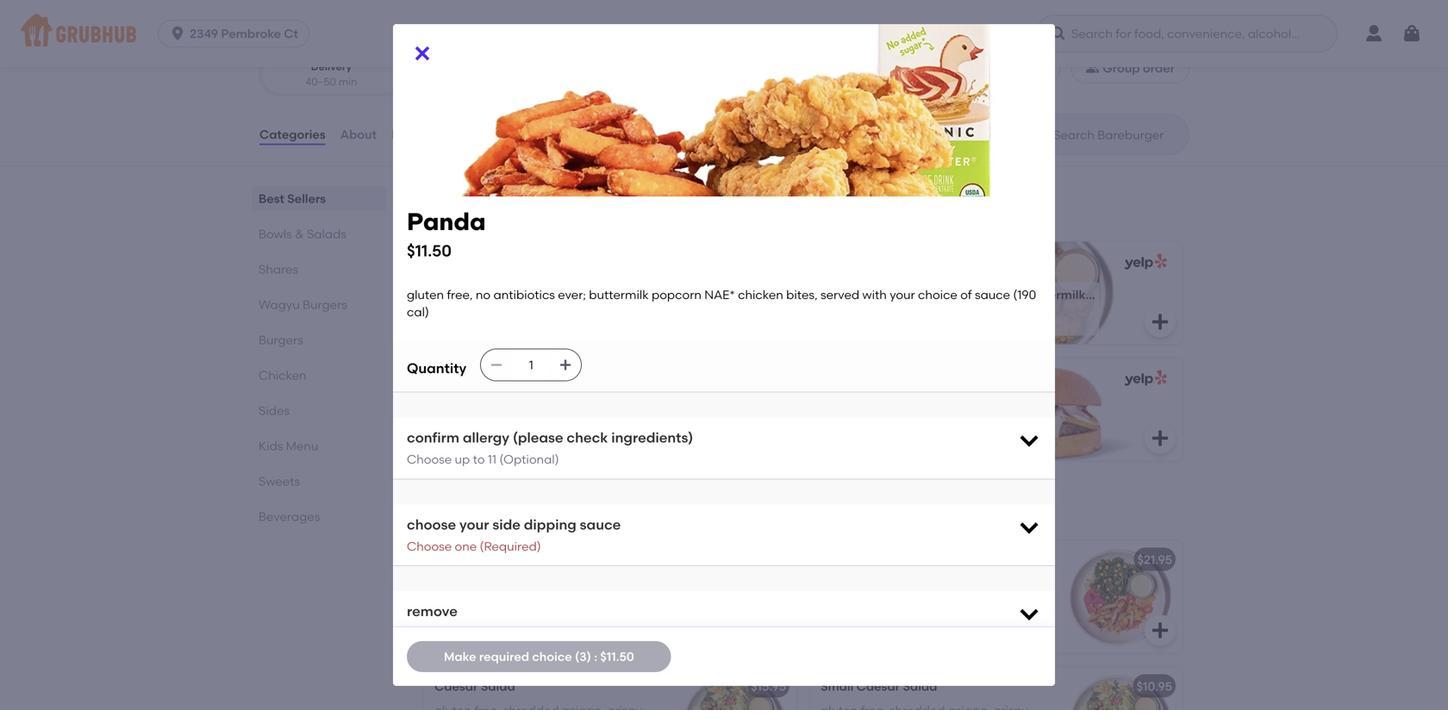 Task type: locate. For each thing, give the bounding box(es) containing it.
best for best sellers most ordered on grubhub
[[421, 187, 460, 209]]

chicken up sides
[[259, 368, 306, 383]]

0 horizontal spatial bowls
[[259, 227, 292, 241]]

choose down remove
[[407, 626, 452, 641]]

1 yelp image from the top
[[1121, 254, 1167, 270]]

chicken left w/
[[953, 288, 1002, 302]]

one up make
[[455, 626, 477, 641]]

burgers down wagyu
[[259, 333, 303, 347]]

choose inside confirm allergy (please check ingredients) choose up to 11 (optional)
[[407, 452, 452, 467]]

1 vertical spatial (optional)
[[480, 626, 539, 641]]

1 vertical spatial your
[[459, 516, 489, 533]]

sellers up on
[[465, 187, 525, 209]]

$11.50 for panda $11.50 +
[[437, 424, 471, 439]]

0 vertical spatial burgers
[[303, 297, 347, 312]]

1 vertical spatial choose
[[407, 539, 452, 554]]

2 $21.95 from the left
[[1137, 552, 1172, 567]]

choice left (3)
[[532, 649, 572, 664]]

your inside the choose your side dipping sauce choose one (required)
[[459, 516, 489, 533]]

gluten
[[407, 287, 444, 302]]

2349 pembroke ct button
[[158, 20, 316, 47]]

served
[[821, 287, 859, 302]]

& up (required)
[[479, 500, 493, 522]]

bowls down up
[[421, 500, 474, 522]]

sauce inside the choose your side dipping sauce choose one (required)
[[580, 516, 621, 533]]

1 caesar from the left
[[434, 679, 478, 694]]

$11.50 down "most"
[[407, 242, 452, 260]]

choose for choose
[[407, 539, 452, 554]]

0 vertical spatial choose
[[407, 452, 452, 467]]

side
[[492, 516, 521, 533]]

1 horizontal spatial caesar
[[856, 679, 900, 694]]

check
[[567, 429, 608, 446]]

0 horizontal spatial your
[[459, 516, 489, 533]]

1 horizontal spatial choice
[[918, 287, 957, 302]]

1 horizontal spatial your
[[890, 287, 915, 302]]

choice left of
[[918, 287, 957, 302]]

0 vertical spatial yelp image
[[1121, 254, 1167, 270]]

0 vertical spatial &
[[295, 227, 304, 241]]

(optional) down (please
[[499, 452, 559, 467]]

0 vertical spatial chicken
[[953, 288, 1002, 302]]

salads
[[307, 227, 346, 241], [497, 500, 559, 522]]

&
[[295, 227, 304, 241], [479, 500, 493, 522]]

choose
[[407, 452, 452, 467], [407, 539, 452, 554], [407, 626, 452, 641]]

1 horizontal spatial bowls & salads
[[421, 500, 559, 522]]

& down best sellers at the left of page
[[295, 227, 304, 241]]

small caesar salad
[[821, 679, 937, 694]]

choose for confirm
[[407, 452, 452, 467]]

sauce right of
[[975, 287, 1010, 302]]

ct
[[284, 26, 298, 41]]

sellers down categories button at the left of page
[[287, 191, 326, 206]]

yelp image for impossible standard
[[1121, 370, 1167, 386]]

1 vertical spatial $11.50
[[437, 424, 471, 439]]

1 vertical spatial one
[[455, 626, 477, 641]]

burgers right wagyu
[[303, 297, 347, 312]]

bowls & salads down best sellers at the left of page
[[259, 227, 346, 241]]

0 horizontal spatial salads
[[307, 227, 346, 241]]

choose
[[407, 516, 456, 533]]

1 vertical spatial &
[[479, 500, 493, 522]]

best sellers
[[259, 191, 326, 206]]

salads down best sellers at the left of page
[[307, 227, 346, 241]]

choose down choose
[[407, 539, 452, 554]]

0 horizontal spatial best
[[259, 191, 284, 206]]

1 horizontal spatial $21.95
[[1137, 552, 1172, 567]]

2 choose from the top
[[407, 539, 452, 554]]

dipping
[[524, 516, 576, 533]]

your right with
[[890, 287, 915, 302]]

0 horizontal spatial sellers
[[287, 191, 326, 206]]

$11.50 for panda $11.50
[[407, 242, 452, 260]]

1 vertical spatial bowls
[[421, 500, 474, 522]]

choose down confirm
[[407, 452, 452, 467]]

about
[[340, 127, 377, 142]]

to
[[473, 452, 485, 467]]

panda
[[407, 207, 486, 236], [437, 404, 476, 419]]

ever;
[[558, 287, 586, 302]]

chicken
[[953, 288, 1002, 302], [259, 368, 306, 383]]

sellers
[[465, 187, 525, 209], [287, 191, 326, 206]]

salads up (required)
[[497, 500, 559, 522]]

bowls
[[259, 227, 292, 241], [421, 500, 474, 522]]

group order
[[1103, 61, 1175, 75]]

(190
[[1013, 287, 1036, 302]]

group
[[1103, 61, 1140, 75]]

1 vertical spatial panda
[[437, 404, 476, 419]]

group order button
[[1071, 53, 1189, 84]]

bowls & salads
[[259, 227, 346, 241], [421, 500, 559, 522]]

0 horizontal spatial salad
[[481, 679, 515, 694]]

panda inside panda $11.50 +
[[437, 404, 476, 419]]

panda up +
[[437, 404, 476, 419]]

up
[[455, 452, 470, 467]]

bowls & salads up (required)
[[421, 500, 559, 522]]

0 vertical spatial $11.50
[[407, 242, 452, 260]]

svg image
[[1402, 23, 1422, 44], [1050, 25, 1067, 42], [412, 43, 433, 64], [490, 358, 504, 372], [559, 358, 573, 372], [1017, 428, 1041, 452], [1017, 515, 1041, 539], [764, 620, 784, 641]]

salad for southwestern salad
[[518, 552, 553, 567]]

2 horizontal spatial salad
[[903, 679, 937, 694]]

0 vertical spatial your
[[890, 287, 915, 302]]

0 horizontal spatial $21.95
[[751, 552, 786, 567]]

2 vertical spatial choose
[[407, 626, 452, 641]]

1 vertical spatial choice
[[532, 649, 572, 664]]

sauce right dipping
[[580, 516, 621, 533]]

$11.50 right : at the bottom
[[600, 649, 634, 664]]

0 vertical spatial (optional)
[[499, 452, 559, 467]]

0 vertical spatial one
[[455, 539, 477, 554]]

yelp image
[[1121, 254, 1167, 270], [1121, 370, 1167, 386]]

caesar salad
[[434, 679, 515, 694]]

11
[[488, 452, 496, 467]]

best inside best sellers most ordered on grubhub
[[421, 187, 460, 209]]

0 horizontal spatial sauce
[[580, 516, 621, 533]]

yelp image for popcorn chicken w/ buttermilk...
[[1121, 254, 1167, 270]]

bowls up shares in the top left of the page
[[259, 227, 292, 241]]

one
[[455, 539, 477, 554], [455, 626, 477, 641]]

schedule button
[[959, 53, 1061, 84]]

popcorn chicken w/ buttermilk...
[[900, 288, 1095, 302]]

best up "most"
[[421, 187, 460, 209]]

(optional) up required
[[480, 626, 539, 641]]

allergy
[[463, 429, 509, 446]]

0 horizontal spatial &
[[295, 227, 304, 241]]

$11.50
[[407, 242, 452, 260], [437, 424, 471, 439], [600, 649, 634, 664]]

no
[[476, 287, 491, 302]]

0 horizontal spatial caesar
[[434, 679, 478, 694]]

moroccan
[[821, 552, 881, 567]]

$11.50 up up
[[437, 424, 471, 439]]

1 horizontal spatial sellers
[[465, 187, 525, 209]]

popcorn
[[900, 288, 951, 302]]

sellers inside best sellers most ordered on grubhub
[[465, 187, 525, 209]]

+
[[471, 424, 478, 439]]

impossible standard button
[[887, 358, 1183, 461]]

option group containing delivery 40–50 min
[[259, 53, 554, 97]]

your left side
[[459, 516, 489, 533]]

salad right small
[[903, 679, 937, 694]]

0 vertical spatial bowls & salads
[[259, 227, 346, 241]]

option group
[[259, 53, 554, 97]]

svg image
[[169, 25, 186, 42], [974, 61, 988, 75], [1150, 311, 1171, 332], [1150, 428, 1171, 448], [1017, 602, 1041, 626], [1150, 620, 1171, 641]]

0 vertical spatial sauce
[[975, 287, 1010, 302]]

0 vertical spatial choice
[[918, 287, 957, 302]]

delivery 40–50 min
[[305, 60, 357, 88]]

caesar
[[434, 679, 478, 694], [856, 679, 900, 694]]

required
[[479, 649, 529, 664]]

1 horizontal spatial bowls
[[421, 500, 474, 522]]

1 horizontal spatial best
[[421, 187, 460, 209]]

0 vertical spatial panda
[[407, 207, 486, 236]]

1 horizontal spatial chicken
[[953, 288, 1002, 302]]

2 one from the top
[[455, 626, 477, 641]]

1 horizontal spatial &
[[479, 500, 493, 522]]

0 vertical spatial bowls
[[259, 227, 292, 241]]

1 choose from the top
[[407, 452, 452, 467]]

popcorn chicken w/ buttermilk... button
[[887, 242, 1183, 344]]

confirm allergy (please check ingredients) choose up to 11 (optional)
[[407, 429, 693, 467]]

kids menu
[[259, 439, 318, 453]]

1 vertical spatial salads
[[497, 500, 559, 522]]

caesar right small
[[856, 679, 900, 694]]

3 choose from the top
[[407, 626, 452, 641]]

main navigation navigation
[[0, 0, 1448, 67]]

1 vertical spatial bowls & salads
[[421, 500, 559, 522]]

panda left on
[[407, 207, 486, 236]]

salad down required
[[481, 679, 515, 694]]

choose inside the choose your side dipping sauce choose one (required)
[[407, 539, 452, 554]]

one down choose
[[455, 539, 477, 554]]

1 vertical spatial chicken
[[259, 368, 306, 383]]

southwestern salad
[[434, 552, 553, 567]]

1 one from the top
[[455, 539, 477, 554]]

small caesar salad image
[[1053, 667, 1183, 710]]

one inside the choose your side dipping sauce choose one (required)
[[455, 539, 477, 554]]

choose inside remove choose one (optional)
[[407, 626, 452, 641]]

2 yelp image from the top
[[1121, 370, 1167, 386]]

caesar down make
[[434, 679, 478, 694]]

yelp image inside impossible standard button
[[1121, 370, 1167, 386]]

of
[[960, 287, 972, 302]]

choice inside gluten free, no antibiotics ever; buttermilk popcorn nae* chicken bites, served with your choice of sauce (190 cal)
[[918, 287, 957, 302]]

yelp image inside popcorn chicken w/ buttermilk... "button"
[[1121, 254, 1167, 270]]

$10.95
[[1137, 679, 1172, 694]]

(optional)
[[499, 452, 559, 467], [480, 626, 539, 641]]

best
[[421, 187, 460, 209], [259, 191, 284, 206]]

chicken inside popcorn chicken w/ buttermilk... "button"
[[953, 288, 1002, 302]]

1 horizontal spatial sauce
[[975, 287, 1010, 302]]

1 vertical spatial sauce
[[580, 516, 621, 533]]

delivery
[[311, 60, 352, 73]]

1 horizontal spatial salad
[[518, 552, 553, 567]]

panda for panda $11.50
[[407, 207, 486, 236]]

1 vertical spatial yelp image
[[1121, 370, 1167, 386]]

burgers
[[303, 297, 347, 312], [259, 333, 303, 347]]

categories
[[259, 127, 326, 142]]

southwestern salad image
[[667, 541, 796, 653]]

1 vertical spatial burgers
[[259, 333, 303, 347]]

your
[[890, 287, 915, 302], [459, 516, 489, 533]]

$11.50 inside panda $11.50
[[407, 242, 452, 260]]

0 horizontal spatial bowls & salads
[[259, 227, 346, 241]]

w/
[[1005, 288, 1021, 302]]

cal)
[[407, 305, 429, 320]]

salad down dipping
[[518, 552, 553, 567]]

best down categories button at the left of page
[[259, 191, 284, 206]]

1 $21.95 from the left
[[751, 552, 786, 567]]

$11.50 inside panda $11.50 +
[[437, 424, 471, 439]]

your inside gluten free, no antibiotics ever; buttermilk popcorn nae* chicken bites, served with your choice of sauce (190 cal)
[[890, 287, 915, 302]]

shares
[[259, 262, 298, 277]]



Task type: vqa. For each thing, say whether or not it's contained in the screenshot.
the $11.50 to the top
yes



Task type: describe. For each thing, give the bounding box(es) containing it.
choose your side dipping sauce choose one (required)
[[407, 516, 621, 554]]

(3)
[[575, 649, 591, 664]]

ingredients)
[[611, 429, 693, 446]]

(optional) inside confirm allergy (please check ingredients) choose up to 11 (optional)
[[499, 452, 559, 467]]

sides
[[259, 403, 290, 418]]

best for best sellers
[[259, 191, 284, 206]]

$21.95 for salad
[[751, 552, 786, 567]]

on
[[501, 212, 516, 226]]

southwestern
[[434, 552, 515, 567]]

Input item quantity number field
[[512, 349, 550, 381]]

with
[[862, 287, 887, 302]]

gluten free, no antibiotics ever; buttermilk popcorn nae* chicken bites, served with your choice of sauce (190 cal)
[[407, 287, 1039, 320]]

bowl
[[884, 552, 912, 567]]

bites,
[[786, 287, 818, 302]]

$15.95
[[751, 679, 786, 694]]

standard
[[967, 404, 1023, 419]]

panda $11.50 +
[[437, 404, 478, 439]]

schedule
[[991, 61, 1046, 75]]

reviews button
[[391, 103, 440, 165]]

sellers for best sellers
[[287, 191, 326, 206]]

(optional) inside remove choose one (optional)
[[480, 626, 539, 641]]

remove
[[407, 603, 458, 620]]

menu
[[286, 439, 318, 453]]

svg image inside "schedule" "button"
[[974, 61, 988, 75]]

free,
[[447, 287, 473, 302]]

sellers for best sellers most ordered on grubhub
[[465, 187, 525, 209]]

best sellers most ordered on grubhub
[[421, 187, 571, 226]]

1 horizontal spatial salads
[[497, 500, 559, 522]]

order
[[1143, 61, 1175, 75]]

$21.95 for bowl
[[1137, 552, 1172, 567]]

Search Bareburger search field
[[1052, 127, 1183, 143]]

2 caesar from the left
[[856, 679, 900, 694]]

impossible standard
[[900, 404, 1023, 419]]

40–50
[[305, 75, 336, 88]]

0 vertical spatial salads
[[307, 227, 346, 241]]

chicken
[[738, 287, 783, 302]]

most
[[421, 212, 449, 226]]

sauce inside gluten free, no antibiotics ever; buttermilk popcorn nae* chicken bites, served with your choice of sauce (190 cal)
[[975, 287, 1010, 302]]

remove choose one (optional)
[[407, 603, 539, 641]]

make
[[444, 649, 476, 664]]

wagyu burgers
[[259, 297, 347, 312]]

small
[[821, 679, 854, 694]]

confirm
[[407, 429, 459, 446]]

grubhub
[[519, 212, 571, 226]]

0 horizontal spatial chicken
[[259, 368, 306, 383]]

antibiotics
[[493, 287, 555, 302]]

quantity
[[407, 360, 467, 377]]

make required choice (3) : $11.50
[[444, 649, 634, 664]]

pembroke
[[221, 26, 281, 41]]

(please
[[513, 429, 563, 446]]

beverages
[[259, 509, 320, 524]]

about button
[[339, 103, 378, 165]]

buttermilk
[[589, 287, 649, 302]]

ordered
[[452, 212, 498, 226]]

nae*
[[704, 287, 735, 302]]

buttermilk...
[[1024, 288, 1095, 302]]

2349
[[190, 26, 218, 41]]

svg image inside 2349 pembroke ct button
[[169, 25, 186, 42]]

0 horizontal spatial choice
[[532, 649, 572, 664]]

panda for panda $11.50 +
[[437, 404, 476, 419]]

salad for caesar salad
[[481, 679, 515, 694]]

categories button
[[259, 103, 326, 165]]

:
[[594, 649, 597, 664]]

people icon image
[[1085, 61, 1099, 75]]

sweets
[[259, 474, 300, 489]]

2 vertical spatial $11.50
[[600, 649, 634, 664]]

impossible
[[900, 404, 964, 419]]

min
[[339, 75, 357, 88]]

2349 pembroke ct
[[190, 26, 298, 41]]

moroccan bowl
[[821, 552, 912, 567]]

one inside remove choose one (optional)
[[455, 626, 477, 641]]

moroccan bowl image
[[1053, 541, 1183, 653]]

caesar salad image
[[667, 667, 796, 710]]

reviews
[[391, 127, 439, 142]]

popcorn
[[652, 287, 702, 302]]

wagyu
[[259, 297, 300, 312]]

(required)
[[480, 539, 541, 554]]

panda $11.50
[[407, 207, 486, 260]]

kids
[[259, 439, 283, 453]]



